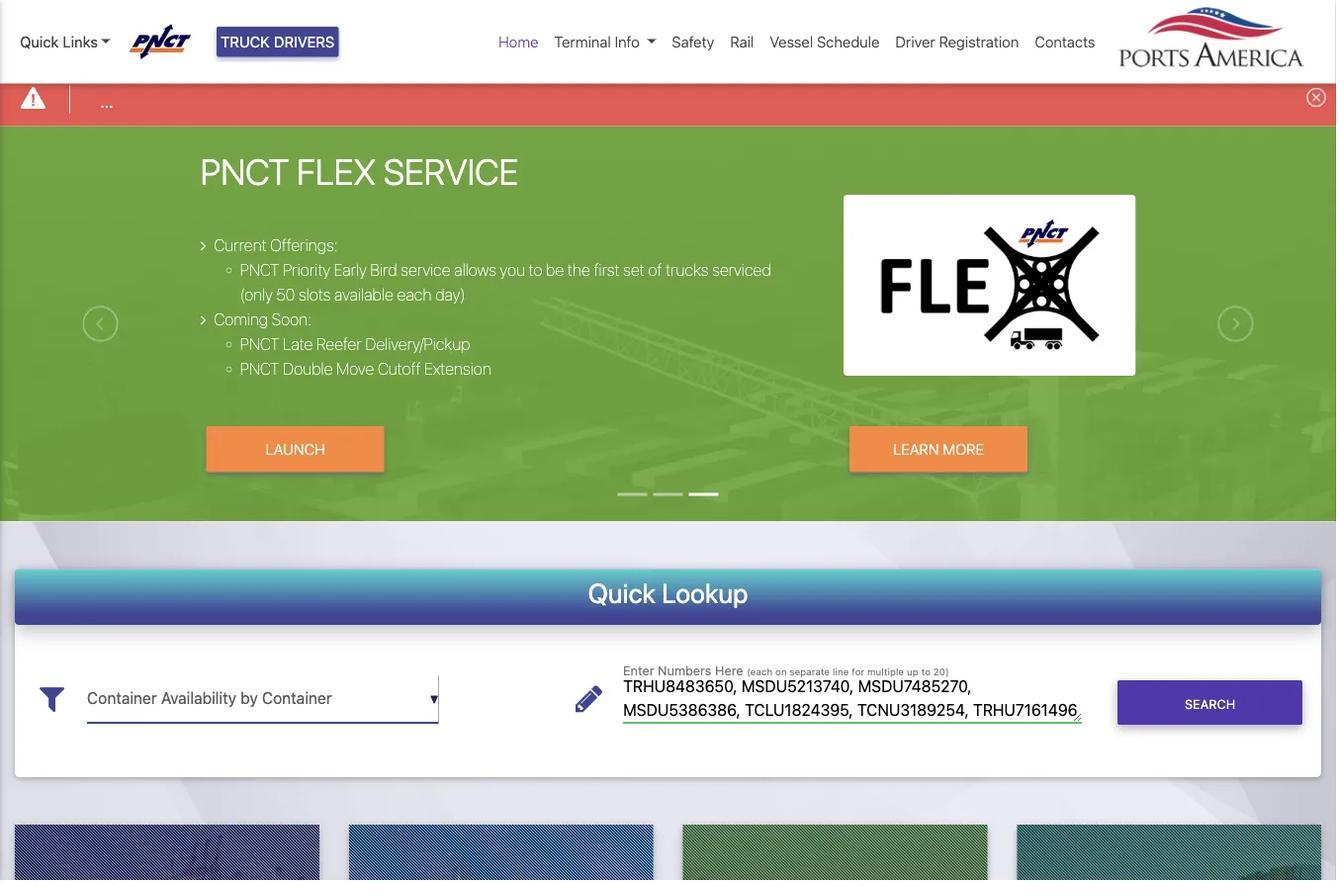 Task type: vqa. For each thing, say whether or not it's contained in the screenshot.
the Payment Methods "link"
no



Task type: describe. For each thing, give the bounding box(es) containing it.
priority
[[283, 260, 330, 279]]

info
[[615, 33, 640, 50]]

50
[[276, 285, 295, 304]]

multiple
[[868, 666, 904, 677]]

soon:
[[272, 310, 312, 329]]

quick for quick links
[[20, 33, 59, 50]]

current
[[214, 236, 267, 254]]

safety link
[[664, 23, 722, 61]]

learn
[[893, 441, 939, 458]]

on
[[776, 666, 787, 677]]

quick for quick lookup
[[588, 577, 656, 609]]

more
[[943, 441, 984, 458]]

current offerings: pnct priority early bird service allows you to be the first set of trucks serviced (only 50 slots available each day)
[[214, 236, 771, 304]]

delivery/pickup
[[365, 334, 470, 353]]

drivers
[[274, 33, 335, 50]]

day)
[[435, 285, 465, 304]]

terminal info
[[554, 33, 640, 50]]

contacts link
[[1027, 23, 1103, 61]]

... link
[[100, 90, 113, 113]]

truck drivers link
[[217, 27, 339, 57]]

up
[[907, 666, 919, 677]]

slots
[[299, 285, 331, 304]]

pnct up current
[[200, 150, 289, 192]]

driver registration link
[[888, 23, 1027, 61]]

vessel schedule
[[770, 33, 880, 50]]

registration
[[939, 33, 1019, 50]]

pnct down coming
[[240, 334, 279, 353]]

search
[[1185, 696, 1236, 711]]

20)
[[934, 666, 949, 677]]

contacts
[[1035, 33, 1096, 50]]

first
[[594, 260, 620, 279]]

to inside the current offerings: pnct priority early bird service allows you to be the first set of trucks serviced (only 50 slots available each day)
[[529, 260, 542, 279]]

service
[[384, 150, 519, 192]]

close image
[[1307, 87, 1326, 107]]

trucks
[[666, 260, 709, 279]]

coming soon: pnct late reefer delivery/pickup pnct double move cutoff extension
[[214, 310, 491, 378]]

learn more link
[[850, 426, 1028, 472]]

here
[[715, 663, 743, 678]]

launch
[[266, 441, 325, 458]]

pnct flex service
[[200, 150, 519, 192]]

links
[[63, 33, 98, 50]]

terminal
[[554, 33, 611, 50]]

quick links
[[20, 33, 98, 50]]

the
[[568, 260, 590, 279]]

numbers
[[658, 663, 712, 678]]

truck drivers
[[221, 33, 335, 50]]

(each
[[747, 666, 773, 677]]

schedule
[[817, 33, 880, 50]]

rail link
[[722, 23, 762, 61]]

quick lookup
[[588, 577, 748, 609]]



Task type: locate. For each thing, give the bounding box(es) containing it.
of
[[648, 260, 662, 279]]

enter numbers here (each on separate line for multiple up to 20)
[[623, 663, 949, 678]]

double
[[283, 359, 333, 378]]

allows
[[454, 260, 496, 279]]

line
[[833, 666, 849, 677]]

terminal info link
[[546, 23, 664, 61]]

cutoff
[[378, 359, 421, 378]]

(only
[[240, 285, 273, 304]]

2 angle right image from the top
[[200, 312, 206, 328]]

pnct
[[200, 150, 289, 192], [240, 260, 279, 279], [240, 334, 279, 353], [240, 359, 279, 378]]

to inside enter numbers here (each on separate line for multiple up to 20)
[[921, 666, 931, 677]]

vessel schedule link
[[762, 23, 888, 61]]

▼
[[430, 693, 439, 707]]

pnct up (only
[[240, 260, 279, 279]]

extension
[[424, 359, 491, 378]]

flexible service image
[[0, 126, 1336, 633]]

angle right image for coming
[[200, 312, 206, 328]]

safety
[[672, 33, 715, 50]]

late
[[283, 334, 313, 353]]

be
[[546, 260, 564, 279]]

0 vertical spatial angle right image
[[200, 237, 206, 253]]

quick left links on the top of page
[[20, 33, 59, 50]]

quick up enter
[[588, 577, 656, 609]]

set
[[623, 260, 645, 279]]

vessel
[[770, 33, 813, 50]]

driver
[[896, 33, 936, 50]]

coming
[[214, 310, 268, 329]]

move
[[336, 359, 374, 378]]

service
[[401, 260, 451, 279]]

quick links link
[[20, 31, 111, 53]]

0 vertical spatial quick
[[20, 33, 59, 50]]

offerings:
[[270, 236, 338, 254]]

separate
[[790, 666, 830, 677]]

1 vertical spatial quick
[[588, 577, 656, 609]]

you
[[500, 260, 525, 279]]

rail
[[730, 33, 754, 50]]

angle right image for current
[[200, 237, 206, 253]]

None text field
[[87, 675, 439, 723]]

home link
[[491, 23, 546, 61]]

available
[[334, 285, 394, 304]]

angle right image left current
[[200, 237, 206, 253]]

angle right image left coming
[[200, 312, 206, 328]]

launch button
[[206, 426, 384, 472]]

serviced
[[712, 260, 771, 279]]

to
[[529, 260, 542, 279], [921, 666, 931, 677]]

each
[[397, 285, 432, 304]]

lookup
[[662, 577, 748, 609]]

reefer
[[317, 334, 362, 353]]

pnct left double
[[240, 359, 279, 378]]

1 horizontal spatial to
[[921, 666, 931, 677]]

home
[[499, 33, 539, 50]]

enter
[[623, 663, 654, 678]]

driver registration
[[896, 33, 1019, 50]]

0 horizontal spatial quick
[[20, 33, 59, 50]]

pnct inside the current offerings: pnct priority early bird service allows you to be the first set of trucks serviced (only 50 slots available each day)
[[240, 260, 279, 279]]

learn more
[[893, 441, 984, 458]]

to right up
[[921, 666, 931, 677]]

1 vertical spatial to
[[921, 666, 931, 677]]

quick
[[20, 33, 59, 50], [588, 577, 656, 609]]

1 horizontal spatial quick
[[588, 577, 656, 609]]

None text field
[[623, 675, 1082, 723]]

early
[[334, 260, 367, 279]]

truck
[[221, 33, 270, 50]]

angle right image
[[200, 237, 206, 253], [200, 312, 206, 328]]

bird
[[370, 260, 397, 279]]

0 horizontal spatial to
[[529, 260, 542, 279]]

search button
[[1118, 681, 1303, 725]]

... alert
[[0, 73, 1336, 126]]

to left be
[[529, 260, 542, 279]]

0 vertical spatial to
[[529, 260, 542, 279]]

1 vertical spatial angle right image
[[200, 312, 206, 328]]

...
[[100, 92, 113, 111]]

flex
[[297, 150, 376, 192]]

1 angle right image from the top
[[200, 237, 206, 253]]

for
[[852, 666, 865, 677]]



